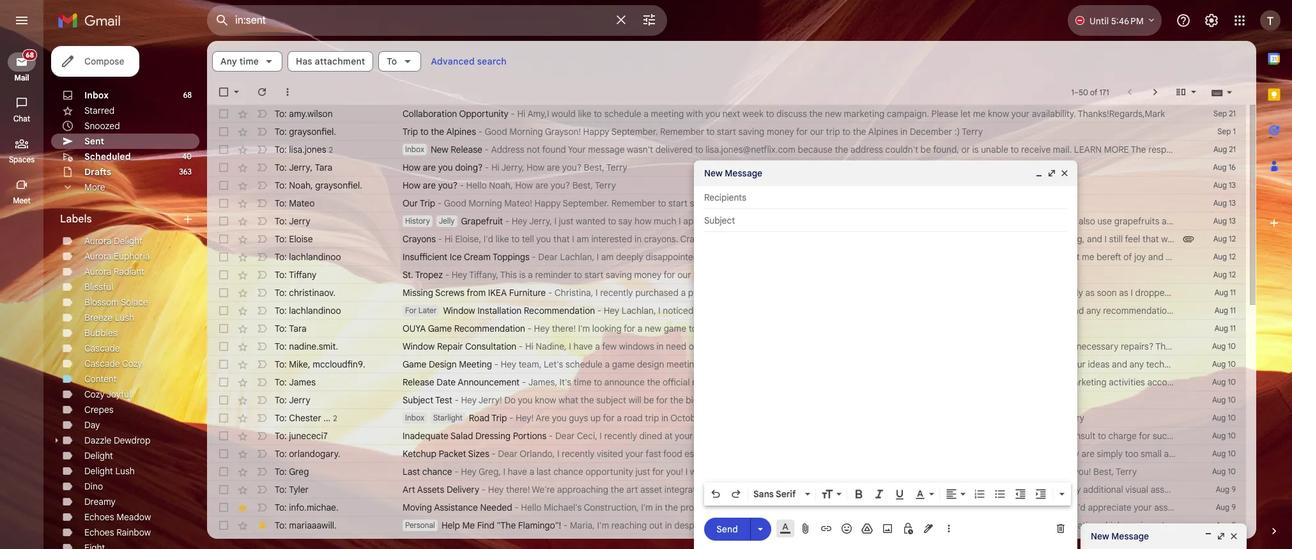 Task type: describe. For each thing, give the bounding box(es) containing it.
0 horizontal spatial remember
[[612, 198, 656, 209]]

2 alpines from the left
[[869, 126, 898, 137]]

68 link
[[8, 49, 37, 72]]

1 jerry from the top
[[289, 162, 310, 173]]

toppings
[[493, 251, 530, 263]]

to: for 19th row from the top
[[275, 430, 287, 442]]

dewdrop
[[114, 435, 150, 446]]

dino
[[84, 481, 103, 492]]

2 vertical spatial new
[[776, 502, 792, 513]]

1 inside row
[[1234, 127, 1236, 136]]

i down interested
[[597, 251, 599, 263]]

tyler
[[289, 484, 309, 495]]

aug for how are you doing? - hi jerry, how are you? best, terry
[[1214, 162, 1227, 172]]

0 vertical spatial inbox
[[84, 90, 109, 101]]

missing
[[403, 287, 433, 299]]

pop out image for new message
[[1217, 531, 1227, 541]]

7 not important switch from the top
[[256, 215, 269, 228]]

refresh image
[[256, 86, 269, 98]]

0 vertical spatial meeting
[[651, 108, 684, 120]]

4 row from the top
[[207, 159, 1247, 176]]

portions
[[513, 430, 547, 442]]

1 vertical spatial thanks,
[[1199, 377, 1230, 388]]

settings image
[[1204, 13, 1220, 28]]

the right plan
[[1051, 377, 1064, 388]]

1 vertical spatial game
[[403, 359, 427, 370]]

aug 9 for tyler
[[1216, 485, 1236, 494]]

your left fast
[[626, 448, 644, 460]]

in down how
[[635, 233, 642, 245]]

christina,
[[555, 287, 594, 299]]

bereft
[[1097, 251, 1122, 263]]

1 vertical spatial cozy
[[84, 389, 105, 400]]

more send options image
[[754, 523, 767, 535]]

0 vertical spatial thanks,
[[922, 323, 953, 334]]

delight for delight lush
[[84, 465, 113, 477]]

cascade for cascade cozy
[[84, 358, 120, 370]]

0 horizontal spatial it
[[812, 412, 817, 424]]

0 horizontal spatial marketing
[[844, 108, 885, 120]]

main content containing any time
[[207, 41, 1293, 549]]

0 horizontal spatial morning
[[469, 198, 502, 209]]

update
[[814, 484, 843, 495]]

new down collaboration
[[431, 144, 449, 155]]

you up trip to the alpines - good morning grayson! happy september. remember to start saving money for our trip to the alpines in december :) terry
[[706, 108, 721, 120]]

, for jerry
[[310, 162, 313, 173]]

more button
[[51, 180, 199, 195]]

aug for last chance - hey greg, i have a last chance opportunity just for you! i would like to invite you to come on down to my store, discount alligator. have we got a deal for you! best, terry
[[1213, 467, 1226, 476]]

paperweights.
[[1174, 215, 1232, 227]]

0 vertical spatial september.
[[612, 126, 658, 137]]

best, up esteemed
[[819, 269, 840, 281]]

0 vertical spatial i'd
[[484, 233, 494, 245]]

clear search image
[[609, 7, 634, 33]]

feature.
[[921, 359, 953, 370]]

5 aug 10 from the top
[[1213, 413, 1236, 423]]

echoes for echoes rainbow
[[84, 527, 114, 538]]

aug for moving assistance needed - hello michael's construction, i'm in the process of moving to a new apartment and could use some help. if you're available this weekend, i'd appreciate your assistance in carrying a few
[[1216, 502, 1230, 512]]

money for december!
[[634, 269, 662, 281]]

test
[[435, 394, 453, 406]]

flamingo"
[[936, 520, 977, 531]]

the down integration
[[665, 502, 678, 513]]

has attachment image
[[1183, 233, 1195, 245]]

0 horizontal spatial the
[[966, 251, 981, 263]]

you right are
[[552, 412, 567, 424]]

to: lachlandinoo for aug 12
[[275, 251, 341, 263]]

indent more ‪(⌘])‬ image
[[1035, 488, 1048, 501]]

24 row from the top
[[207, 517, 1293, 534]]

disappointed
[[646, 251, 699, 263]]

missing
[[742, 520, 773, 531]]

the right do at right
[[1253, 305, 1266, 316]]

in up couldn't
[[901, 126, 908, 137]]

your down october
[[675, 430, 693, 442]]

20 row from the top
[[207, 445, 1290, 463]]

not important switch for how are you doing?
[[256, 161, 269, 174]]

moving assistance needed - hello michael's construction, i'm in the process of moving to a new apartment and could use some help. if you're available this weekend, i'd appreciate your assistance in carrying a few
[[403, 502, 1267, 513]]

only
[[892, 287, 909, 299]]

not important switch for release date announcement
[[256, 376, 269, 389]]

portion
[[799, 430, 829, 442]]

dear for dear ceci, i recently dined at your restaurant and found the portion sizes of your salad dressings to be utterly laughable. it is an insult to charge for such meager amounts of dressing.
[[555, 430, 575, 442]]

saving for december!
[[606, 269, 632, 281]]

recently down st. tropez - hey tiffany, this is a reminder to start saving money for our trip to st. tropez in december! best, terry
[[600, 287, 633, 299]]

you right tell
[[537, 233, 551, 245]]

1 horizontal spatial tara
[[315, 162, 333, 173]]

insert files using drive image
[[861, 522, 874, 535]]

a down the sans serif
[[768, 502, 773, 513]]

for up if
[[942, 484, 954, 495]]

my left needs.
[[1244, 448, 1256, 460]]

2 chance from the left
[[554, 466, 584, 478]]

aurora delight
[[84, 235, 142, 247]]

sep 1
[[1218, 127, 1236, 136]]

0 horizontal spatial 1
[[1072, 87, 1075, 97]]

2 horizontal spatial am
[[811, 448, 824, 460]]

3 aug 13 from the top
[[1214, 216, 1236, 226]]

any up weekend,
[[1067, 484, 1081, 495]]

3 row from the top
[[207, 141, 1283, 159]]

0 vertical spatial looking
[[1198, 305, 1227, 316]]

treasured
[[789, 520, 829, 531]]

also
[[1079, 215, 1096, 227]]

0 horizontal spatial found
[[542, 144, 566, 155]]

Message Body text field
[[704, 238, 1068, 479]]

it
[[1045, 430, 1051, 442]]

with down appreciated
[[701, 251, 718, 263]]

redo ‪(⌘y)‬ image
[[730, 488, 743, 501]]

about
[[796, 215, 819, 227]]

a up announce
[[605, 359, 610, 370]]

st. tropez - hey tiffany, this is a reminder to start saving money for our trip to st. tropez in december! best, terry
[[403, 269, 863, 281]]

and down orleans?
[[740, 430, 755, 442]]

be left found,
[[921, 144, 931, 155]]

bulleted list ‪(⌘⇧8)‬ image
[[994, 488, 1007, 501]]

hi down jelly
[[445, 233, 453, 245]]

0 horizontal spatial :)
[[901, 198, 906, 209]]

search in mail image
[[211, 9, 234, 32]]

new down appreciate
[[1091, 531, 1110, 542]]

jerry for aug 10
[[289, 394, 310, 406]]

fast
[[646, 448, 661, 460]]

13 row from the top
[[207, 320, 1247, 338]]

0 vertical spatial graysonfiel.
[[289, 126, 336, 137]]

it's
[[560, 377, 572, 388]]

to: for 12th row
[[275, 305, 287, 316]]

of right amounts
[[1246, 430, 1254, 442]]

attachment
[[315, 56, 365, 67]]

1 vertical spatial do
[[505, 394, 516, 406]]

1 vertical spatial store,
[[881, 466, 904, 478]]

i'm down christina,
[[578, 323, 590, 334]]

1 horizontal spatial we
[[1004, 466, 1016, 478]]

for right "date" at the right of page
[[745, 377, 756, 388]]

next for for
[[716, 359, 734, 370]]

to: for 24th row from the top of the page
[[275, 520, 287, 531]]

there! for we're
[[506, 484, 530, 495]]

new down talk
[[717, 412, 735, 424]]

10 row from the top
[[207, 266, 1247, 284]]

5 10 from the top
[[1228, 413, 1236, 423]]

5 row from the top
[[207, 176, 1247, 194]]

pop out image for recipients
[[1047, 168, 1057, 178]]

cozy joyful
[[84, 389, 131, 400]]

sep for hi amy,i would like to schedule a meeting with you next week to discuss the new marketing campaign. please let me know your availability. thanks!regards,mark
[[1214, 109, 1228, 118]]

i up were
[[924, 215, 927, 227]]

road
[[624, 412, 643, 424]]

tropez for good morning mateo! happy september. remember to start saving money for our trip to st. tropez in december :) terry
[[817, 198, 845, 209]]

not important switch for our trip
[[256, 197, 269, 210]]

crepes link
[[84, 404, 114, 416]]

grayson!
[[545, 126, 581, 137]]

1 horizontal spatial was
[[1040, 233, 1055, 245]]

aug 16
[[1214, 162, 1236, 172]]

eating
[[1073, 520, 1099, 531]]

1 from from the left
[[467, 287, 486, 299]]

1 horizontal spatial deeply
[[826, 448, 853, 460]]

0 vertical spatial just
[[559, 215, 574, 227]]

2 crayons from the left
[[681, 233, 714, 245]]

euphoria
[[114, 251, 150, 262]]

i right needs.
[[1288, 448, 1290, 460]]

2 horizontal spatial as
[[1162, 215, 1172, 227]]

salad
[[884, 430, 906, 442]]

you down only
[[890, 305, 905, 316]]

accordingly.
[[1148, 377, 1197, 388]]

a left road
[[617, 412, 622, 424]]

the right what
[[581, 394, 594, 406]]

1 ikea from the left
[[488, 287, 507, 299]]

dropped
[[1136, 287, 1171, 299]]

establishment
[[685, 448, 742, 460]]

chicken
[[1101, 520, 1132, 531]]

sent
[[84, 136, 104, 147]]

the down thought
[[783, 430, 797, 442]]

1 horizontal spatial as
[[1120, 287, 1129, 299]]

lachlandinoo for aug 12
[[289, 251, 341, 263]]

0 vertical spatial store,
[[867, 287, 889, 299]]

13 for our trip - good morning mateo! happy september. remember to start saving money for our trip to st. tropez in december :) terry
[[1229, 198, 1236, 208]]

0 horizontal spatial at
[[665, 430, 673, 442]]

1 horizontal spatial spaceship
[[972, 484, 1013, 495]]

2 you! from the left
[[1075, 466, 1092, 478]]

1 "the from the left
[[497, 520, 516, 531]]

are down insult
[[1082, 448, 1095, 460]]

21 row from the top
[[207, 463, 1247, 481]]

1 vertical spatial window
[[403, 341, 435, 352]]

Search in mail search field
[[207, 5, 667, 36]]

been
[[767, 233, 788, 245]]

minimize image
[[1034, 168, 1045, 178]]

will
[[629, 394, 642, 406]]

indent less ‪(⌘[)‬ image
[[1015, 488, 1027, 501]]

mail heading
[[0, 73, 43, 83]]

2 vertical spatial please
[[740, 484, 767, 495]]

be right 'will'
[[644, 394, 654, 406]]

older image
[[1149, 86, 1162, 98]]

navigation containing mail
[[0, 41, 45, 549]]

time inside dropdown button
[[240, 56, 259, 67]]

Search in mail text field
[[235, 14, 606, 27]]

meager
[[1175, 430, 1206, 442]]

ice
[[450, 251, 462, 263]]

4 to: from the top
[[275, 162, 287, 173]]

of right 50 at the right
[[1091, 87, 1098, 97]]

2 aug 11 from the top
[[1215, 306, 1236, 315]]

starlight
[[433, 413, 463, 423]]

not important switch for collaboration opportunity
[[256, 107, 269, 120]]

0 vertical spatial use
[[1098, 215, 1112, 227]]

12 for that
[[1229, 234, 1236, 244]]

your down december!
[[782, 287, 800, 299]]

in down lackluster
[[763, 269, 770, 281]]

next for you
[[723, 108, 741, 120]]

1 horizontal spatial do
[[773, 323, 784, 334]]

11 for ouya game recommendation - hey there! i'm looking for a new game to play on my ouya. do you have any recommendations? thanks, terry
[[1231, 323, 1236, 333]]

the left size
[[924, 448, 937, 460]]

same.
[[1269, 305, 1293, 316]]

echoes rainbow link
[[84, 527, 151, 538]]

0 vertical spatial art
[[837, 233, 849, 245]]

1 vertical spatial schedule
[[566, 359, 603, 370]]

tiffany,
[[469, 269, 498, 281]]

road
[[469, 412, 490, 424]]

money for december
[[718, 198, 746, 209]]

michael's
[[544, 502, 582, 513]]

0 vertical spatial when
[[1011, 233, 1033, 245]]

ouya game recommendation - hey there! i'm looking for a new game to play on my ouya. do you have any recommendations? thanks, terry
[[403, 323, 976, 334]]

day link
[[84, 419, 100, 431]]

0 vertical spatial trip
[[403, 126, 418, 137]]

0 horizontal spatial release
[[403, 377, 434, 388]]

1 horizontal spatial would
[[690, 466, 714, 478]]

have right nadine,
[[574, 341, 593, 352]]

2 vertical spatial discuss
[[850, 377, 881, 388]]

you up game design meeting - hey team, let's schedule a game design meeting for next week to discuss the spaceship customization feature. please come prepared with your ideas and any technical considerations.
[[835, 341, 849, 352]]

you up orleans?
[[752, 394, 767, 406]]

your left availability.
[[1012, 108, 1030, 120]]

for down fast
[[653, 466, 664, 478]]

is right or
[[973, 144, 979, 155]]

aug 9 for info.michae.
[[1216, 502, 1236, 512]]

1 horizontal spatial at
[[741, 394, 750, 406]]

to: for 4th row from the bottom
[[275, 466, 287, 478]]

2 horizontal spatial money
[[767, 126, 794, 137]]

lush for delight lush
[[115, 465, 135, 477]]

please for let
[[932, 108, 959, 120]]

not important switch for ketchup packet sizes
[[256, 448, 269, 460]]

2 horizontal spatial the
[[1209, 144, 1224, 155]]

10 for accordingly.
[[1228, 377, 1236, 387]]

release
[[692, 377, 722, 388]]

0 horizontal spatial st.
[[403, 269, 413, 281]]

1 vertical spatial recommendation
[[454, 323, 525, 334]]

more formatting options image
[[1056, 488, 1069, 501]]

message for recipients
[[725, 167, 763, 179]]

the down "alligator."
[[956, 484, 969, 495]]

and right joy
[[1149, 251, 1164, 263]]

aug for how are you? - hello noah, how are you? best, terry
[[1214, 180, 1227, 190]]

your left ideas
[[1068, 359, 1086, 370]]

0 horizontal spatial as
[[1086, 287, 1095, 299]]

tool.
[[851, 233, 869, 245]]

close image for recipients
[[1060, 168, 1070, 178]]

underline ‪(⌘u)‬ image
[[894, 488, 907, 501]]

aug 12 for significant
[[1214, 252, 1236, 261]]

your down utterly
[[968, 448, 986, 460]]

meeting
[[459, 359, 492, 370]]

10 for for
[[1228, 341, 1236, 351]]

2 11 from the top
[[1231, 306, 1236, 315]]

and right indent more ‪(⌘])‬ icon
[[1049, 484, 1065, 495]]

2 vertical spatial on
[[845, 484, 856, 495]]

meet heading
[[0, 196, 43, 206]]

0 horizontal spatial few
[[602, 341, 617, 352]]

to: nadine.smit.
[[275, 341, 338, 352]]

0 horizontal spatial an
[[802, 484, 812, 495]]

there! for i'm
[[552, 323, 576, 334]]

too
[[1125, 448, 1139, 460]]

hey down st. tropez - hey tiffany, this is a reminder to start saving money for our trip to st. tropez in december! best, terry
[[604, 305, 620, 316]]

, for mike
[[308, 359, 310, 370]]

i right much
[[679, 215, 681, 227]]

hey up needed
[[488, 484, 504, 495]]

additional
[[1084, 484, 1124, 495]]

1 horizontal spatial during
[[1266, 520, 1293, 531]]

i right the ceci,
[[600, 430, 602, 442]]

0 vertical spatial game
[[428, 323, 452, 334]]

2 from from the left
[[761, 287, 780, 299]]

find
[[477, 520, 495, 531]]

aug for crayons - hi eloise, i'd like to tell you that i am interested in crayons. crayons have always been my favorite art tool. crayons were always there for me when i was young, and i still feel that way today!
[[1214, 234, 1227, 244]]

advanced search options image
[[637, 7, 662, 33]]

aug for missing screws from ikea furniture - christina, i recently purchased a piece of furniture from your esteemed ikea store, only to have the screws disappear mysteriously as soon as i dropped them. this is a clear oversight
[[1215, 288, 1229, 297]]

aug for game design meeting - hey team, let's schedule a game design meeting for next week to discuss the spaceship customization feature. please come prepared with your ideas and any technical considerations.
[[1213, 359, 1226, 369]]

1 horizontal spatial good
[[485, 126, 507, 137]]

could
[[857, 502, 880, 513]]

construction,
[[584, 502, 639, 513]]

2 vertical spatial next
[[935, 377, 953, 388]]

1 vertical spatial december
[[856, 198, 899, 209]]

dressing.
[[1257, 430, 1293, 442]]

5 to: from the top
[[275, 180, 287, 191]]

for down surprised in the right top of the page
[[982, 233, 994, 245]]

1 vertical spatial this
[[1198, 287, 1215, 299]]

1 vertical spatial use
[[882, 502, 896, 513]]

trip up piece
[[694, 269, 708, 281]]

13 for how are you? - hello noah, how are you? best, terry
[[1229, 180, 1236, 190]]

thanks!regards,mark
[[1078, 108, 1166, 120]]

sep for good morning grayson! happy september. remember to start saving money for our trip to the alpines in december :) terry
[[1218, 127, 1232, 136]]

0 vertical spatial start
[[717, 126, 736, 137]]

1 vertical spatial tara
[[289, 323, 307, 334]]

1 chance from the left
[[422, 466, 452, 478]]

22 row from the top
[[207, 481, 1247, 499]]

cascade for cascade link
[[84, 343, 120, 354]]

0 horizontal spatial lachlan,
[[560, 251, 595, 263]]

you up the "arrange"
[[787, 323, 801, 334]]

hey up nadine,
[[534, 323, 550, 334]]

0 horizontal spatial always
[[738, 233, 765, 245]]

1 vertical spatial graysonfiel.
[[315, 180, 362, 191]]

0 horizontal spatial was
[[929, 215, 945, 227]]

16 row from the top
[[207, 373, 1253, 391]]

1 horizontal spatial recommendations?
[[1104, 305, 1182, 316]]

have down appreciated
[[716, 233, 735, 245]]

i left wanted
[[555, 215, 557, 227]]

talk
[[723, 394, 739, 406]]

18 row from the top
[[207, 409, 1247, 427]]

you left also
[[1062, 215, 1077, 227]]

needed
[[480, 502, 513, 513]]

0 vertical spatial deeply
[[616, 251, 644, 263]]

cascade cozy link
[[84, 358, 142, 370]]

aurora for aurora euphoria
[[84, 251, 112, 262]]

a left piece
[[681, 287, 686, 299]]

that right hear
[[1043, 215, 1060, 227]]

furniture
[[509, 287, 546, 299]]

significant
[[1235, 251, 1277, 263]]

1 crayons from the left
[[403, 233, 436, 245]]

aug 11 for ouya game recommendation - hey there! i'm looking for a new game to play on my ouya. do you have any recommendations? thanks, terry
[[1215, 323, 1236, 333]]

of left joy
[[1124, 251, 1132, 263]]

aug for ketchup packet sizes - dear orlando, i recently visited your fast food establishment and i must say, i am deeply dissatisfied with the size of your ketchup packets. they are simply too small and inadequate for my needs. i
[[1213, 449, 1226, 458]]

to: for 12th row from the bottom of the page
[[275, 323, 287, 334]]

support image
[[1176, 13, 1192, 28]]

inadequate salad dressing portions - dear ceci, i recently dined at your restaurant and found the portion sizes of your salad dressings to be utterly laughable. it is an insult to charge for such meager amounts of dressing.
[[403, 430, 1293, 442]]

not important switch for crayons
[[256, 233, 269, 245]]

...
[[324, 412, 331, 424]]

the up favorite
[[822, 215, 835, 227]]

the left address
[[835, 144, 849, 155]]

1 you! from the left
[[666, 466, 683, 478]]

date
[[724, 377, 743, 388]]

the up address
[[853, 126, 867, 137]]

1 horizontal spatial marketing
[[1066, 377, 1107, 388]]

i up integration
[[686, 466, 688, 478]]

2 vertical spatial inbox
[[405, 413, 424, 423]]

1 vertical spatial 68
[[183, 90, 192, 100]]

grapefruits
[[1115, 215, 1160, 227]]

labels
[[60, 213, 92, 226]]

trip up the "dined"
[[645, 412, 659, 424]]

that right tell
[[554, 233, 570, 245]]

is up furniture in the left of the page
[[519, 269, 526, 281]]

for later window installation recommendation - hey lachlan, i noticed you recently had your windows replaced. could you share your experience with the installer and any recommendations? i'm looking to do the same.
[[405, 305, 1293, 316]]

our for december
[[762, 198, 775, 209]]

really
[[947, 215, 969, 227]]

a up furniture in the left of the page
[[528, 269, 533, 281]]

0 vertical spatial window
[[443, 305, 475, 316]]

0 vertical spatial happy
[[583, 126, 610, 137]]

1 vertical spatial let's
[[829, 377, 848, 388]]

14 row from the top
[[207, 338, 1247, 355]]

a right nadine,
[[595, 341, 600, 352]]

0 horizontal spatial spaceship
[[818, 359, 860, 370]]

0 vertical spatial provide
[[965, 341, 996, 352]]

chat heading
[[0, 114, 43, 124]]

advanced search button
[[426, 50, 512, 73]]

to: for 16th row from the top
[[275, 377, 287, 388]]

1 vertical spatial few
[[1252, 502, 1267, 513]]

new inside new message dialog
[[704, 167, 723, 179]]

i'm down construction,
[[597, 520, 609, 531]]

spaces heading
[[0, 155, 43, 165]]

0 vertical spatial schedule
[[605, 108, 642, 120]]

not important switch for subject test
[[256, 394, 269, 407]]

0 horizontal spatial windows
[[619, 341, 654, 352]]

ice
[[896, 251, 908, 263]]

consultation
[[465, 341, 517, 352]]

to: jerry for aug 10
[[275, 394, 310, 406]]

send
[[717, 523, 738, 535]]

15 row from the top
[[207, 355, 1248, 373]]

0 vertical spatial at
[[865, 251, 873, 263]]

for down amounts
[[1230, 448, 1242, 460]]

trip to the alpines - good morning grayson! happy september. remember to start saving money for our trip to the alpines in december :) terry
[[403, 126, 983, 137]]

0 horizontal spatial am
[[577, 233, 589, 245]]

thought
[[776, 412, 810, 424]]

are left doing?
[[423, 162, 436, 173]]

19 row from the top
[[207, 427, 1293, 445]]

8 row from the top
[[207, 230, 1247, 248]]

aug for release date announcement - james, it's time to announce the official release date for our space game. let's discuss it during our next team meeting and plan the marketing activities accordingly. thanks, terry
[[1213, 377, 1226, 387]]

your down "recipients"
[[735, 215, 753, 227]]

0 vertical spatial remember
[[660, 126, 704, 137]]

in left carrying
[[1200, 502, 1207, 513]]

to: for 23th row from the top
[[275, 502, 287, 513]]

for left such
[[1139, 430, 1151, 442]]

sizes
[[831, 430, 851, 442]]

an for estimate
[[998, 341, 1008, 352]]

40
[[182, 152, 192, 161]]

inbox link
[[84, 90, 109, 101]]

lachlandinoo for aug 11
[[289, 305, 341, 316]]

3 crayons from the left
[[871, 233, 905, 245]]

tiffany
[[289, 269, 317, 281]]

our up because at the top of page
[[810, 126, 824, 137]]

you down piece
[[696, 305, 711, 316]]

1 row from the top
[[207, 105, 1247, 123]]

alligator.
[[944, 466, 979, 478]]

Subject field
[[704, 214, 1068, 227]]

and up personal help me find "the flamingo"! - maria, i'm reaching out in desperation. i'm missing my treasured dinner napkin called "the flamingo" that i always use when eating chicken wings. i remember mentioning it during
[[839, 502, 855, 513]]

because
[[798, 144, 833, 155]]

new message for recipients
[[704, 167, 763, 179]]

trip for road
[[492, 412, 507, 424]]

exp
[[1279, 251, 1293, 263]]

aug for subject test - hey jerry! do you know what the subject will be for the big test? talk at you later, terry
[[1213, 395, 1226, 405]]

lush for breeze lush
[[115, 312, 134, 323]]

echoes for echoes meadow
[[84, 511, 114, 523]]

for right up
[[603, 412, 615, 424]]

bold ‪(⌘b)‬ image
[[853, 488, 866, 501]]

the down window repair consultation - hi nadine, i have a few windows in need of repair. can we arrange a time for you to assess the damages and provide an estimate for the necessary repairs? thank you, terry
[[803, 359, 816, 370]]

1 horizontal spatial it
[[883, 377, 888, 388]]

12 not important switch from the top
[[256, 304, 269, 317]]

1 vertical spatial lachlan,
[[622, 305, 656, 316]]

i left still
[[1105, 233, 1107, 245]]

3 to: from the top
[[275, 144, 287, 155]]

0 vertical spatial like
[[578, 108, 592, 120]]

my right more send options icon
[[775, 520, 787, 531]]



Task type: vqa. For each thing, say whether or not it's contained in the screenshot.
'Consultation'
yes



Task type: locate. For each thing, give the bounding box(es) containing it.
0 horizontal spatial game
[[612, 359, 635, 370]]

provide
[[965, 341, 996, 352], [769, 484, 800, 495]]

2 horizontal spatial like
[[717, 466, 730, 478]]

sep up sep 1
[[1214, 109, 1228, 118]]

3 aurora from the top
[[84, 266, 112, 277]]

3 aug 9 from the top
[[1216, 520, 1236, 530]]

meeting right the team
[[978, 377, 1011, 388]]

1 horizontal spatial september.
[[612, 126, 658, 137]]

are down the grayson!
[[547, 162, 560, 173]]

2 horizontal spatial was
[[1239, 215, 1254, 227]]

undo ‪(⌘z)‬ image
[[710, 488, 722, 501]]

please left let
[[932, 108, 959, 120]]

1 to: from the top
[[275, 108, 287, 120]]

trip
[[403, 126, 418, 137], [420, 198, 435, 209], [492, 412, 507, 424]]

that down available
[[979, 520, 996, 531]]

13 up the paperweights.
[[1229, 198, 1236, 208]]

as
[[1162, 215, 1172, 227], [1086, 287, 1095, 299], [1120, 287, 1129, 299]]

not important switch for st. tropez
[[256, 269, 269, 281]]

0 horizontal spatial looking
[[593, 323, 622, 334]]

there! left we're
[[506, 484, 530, 495]]

happy right the mateo!
[[535, 198, 561, 209]]

1 horizontal spatial windows
[[786, 305, 822, 316]]

0 vertical spatial sep
[[1214, 109, 1228, 118]]

4 10 from the top
[[1228, 395, 1236, 405]]

dressings
[[908, 430, 947, 442]]

aurora up blissful
[[84, 266, 112, 277]]

9 row from the top
[[207, 248, 1293, 266]]

echoes meadow
[[84, 511, 151, 523]]

2 row from the top
[[207, 123, 1247, 141]]

message down lisa.jones@netflix.com
[[725, 167, 763, 179]]

always
[[738, 233, 765, 245], [929, 233, 956, 245], [1003, 520, 1030, 531]]

design
[[429, 359, 457, 370]]

sans
[[754, 488, 774, 500]]

16
[[1229, 162, 1236, 172]]

collaboration opportunity - hi amy,i would like to schedule a meeting with you next week to discuss the new marketing campaign. please let me know your availability. thanks!regards,mark
[[403, 108, 1166, 120]]

2 echoes from the top
[[84, 527, 114, 538]]

,
[[310, 162, 313, 173], [311, 180, 313, 191], [308, 359, 310, 370]]

new
[[825, 108, 842, 120], [645, 323, 662, 334], [776, 502, 792, 513]]

september. up wasn't
[[612, 126, 658, 137]]

15 not important switch from the top
[[256, 358, 269, 371]]

the up because at the top of page
[[810, 108, 823, 120]]

15 to: from the top
[[275, 359, 287, 370]]

aurora down aurora delight link
[[84, 251, 112, 262]]

new message dialog
[[694, 160, 1078, 549]]

i'm up the aug 9 row
[[728, 520, 740, 531]]

orleans?
[[737, 412, 774, 424]]

at
[[865, 251, 873, 263], [741, 394, 750, 406], [665, 430, 673, 442]]

aug for st. tropez - hey tiffany, this is a reminder to start saving money for our trip to st. tropez in december! best, terry
[[1214, 270, 1227, 279]]

1 horizontal spatial money
[[718, 198, 746, 209]]

attach files image
[[800, 522, 813, 535]]

bubbles link
[[84, 327, 117, 339]]

thanks, up assistance
[[1182, 484, 1213, 495]]

hey up road
[[461, 394, 477, 406]]

toggle confidential mode image
[[902, 522, 915, 535]]

not important switch
[[256, 107, 269, 120], [256, 125, 269, 138], [256, 143, 269, 156], [256, 161, 269, 174], [256, 179, 269, 192], [256, 197, 269, 210], [256, 215, 269, 228], [256, 233, 269, 245], [256, 251, 269, 263], [256, 269, 269, 281], [256, 286, 269, 299], [256, 304, 269, 317], [256, 322, 269, 335], [256, 340, 269, 353], [256, 358, 269, 371], [256, 376, 269, 389], [256, 394, 269, 407], [256, 412, 269, 424], [256, 430, 269, 442], [256, 448, 269, 460]]

2 "the from the left
[[915, 520, 934, 531]]

0 horizontal spatial alpines
[[446, 126, 476, 137]]

8 aug 10 from the top
[[1213, 467, 1236, 476]]

store,
[[867, 287, 889, 299], [881, 466, 904, 478]]

for up release on the right bottom of the page
[[702, 359, 714, 370]]

1 horizontal spatial just
[[636, 466, 650, 478]]

email
[[1226, 144, 1248, 155]]

1 horizontal spatial from
[[761, 287, 780, 299]]

more options image
[[946, 522, 953, 535]]

0 vertical spatial recommendations?
[[1104, 305, 1182, 316]]

2 vertical spatial aug 13
[[1214, 216, 1236, 226]]

learn
[[1075, 144, 1102, 155]]

dined
[[640, 430, 663, 442]]

main menu image
[[14, 13, 29, 28]]

you left doing?
[[438, 162, 453, 173]]

jerry,
[[502, 162, 525, 173], [529, 215, 552, 227]]

0 vertical spatial release
[[451, 144, 483, 155]]

select input tool image
[[1226, 87, 1234, 97]]

3 9 from the top
[[1232, 520, 1236, 530]]

aug 13 for how are you? - hello noah, how are you? best, terry
[[1214, 180, 1236, 190]]

1 vertical spatial good
[[444, 198, 467, 209]]

mccloudfin9.
[[313, 359, 365, 370]]

saving up appreciated
[[690, 198, 716, 209]]

1 horizontal spatial alpines
[[869, 126, 898, 137]]

sep up aug 21
[[1218, 127, 1232, 136]]

1 alpines from the left
[[446, 126, 476, 137]]

nadine.smit.
[[289, 341, 338, 352]]

0 horizontal spatial "the
[[497, 520, 516, 531]]

0 vertical spatial 12
[[1229, 234, 1236, 244]]

1 horizontal spatial "the
[[915, 520, 934, 531]]

2 inside to: lisa.jones 2
[[329, 145, 333, 154]]

to: up 'to: eloise'
[[275, 215, 287, 227]]

happy
[[583, 126, 610, 137], [535, 198, 561, 209]]

appreciate
[[1088, 502, 1132, 513]]

your
[[568, 144, 586, 155]]

to: for 17th row from the top of the page
[[275, 394, 287, 406]]

morning up grapefruit
[[469, 198, 502, 209]]

2 ikea from the left
[[845, 287, 864, 299]]

pop out image
[[1047, 168, 1057, 178], [1217, 531, 1227, 541]]

0 vertical spatial hello
[[466, 180, 487, 191]]

that right feel at the right
[[1143, 233, 1159, 245]]

aurora for aurora radiant
[[84, 266, 112, 277]]

1 vertical spatial found
[[757, 430, 781, 442]]

remember
[[1167, 520, 1209, 531]]

piece
[[688, 287, 711, 299]]

1 vertical spatial would
[[819, 412, 844, 424]]

0 vertical spatial discuss
[[777, 108, 807, 120]]

mike
[[289, 359, 308, 370]]

you
[[706, 108, 721, 120], [438, 162, 453, 173], [1062, 215, 1077, 227], [537, 233, 551, 245], [696, 305, 711, 316], [890, 305, 905, 316], [787, 323, 801, 334], [835, 341, 849, 352], [518, 394, 533, 406], [752, 394, 767, 406], [552, 412, 567, 424], [767, 466, 781, 478]]

2 vertical spatial it
[[1259, 520, 1264, 531]]

and down such
[[1164, 448, 1180, 460]]

close image inside new message dialog
[[1060, 168, 1070, 178]]

italic ‪(⌘i)‬ image
[[873, 488, 886, 501]]

1 horizontal spatial there!
[[552, 323, 576, 334]]

recommendations? up assess
[[842, 323, 920, 334]]

design
[[637, 359, 664, 370]]

0 vertical spatial 11
[[1231, 288, 1236, 297]]

21 for lisa.jones
[[1230, 144, 1236, 154]]

discuss up space
[[770, 359, 800, 370]]

out
[[649, 520, 663, 531]]

1 horizontal spatial when
[[1049, 520, 1071, 531]]

start for remember
[[669, 198, 688, 209]]

1 vertical spatial aug 13
[[1214, 198, 1236, 208]]

stay
[[885, 412, 902, 424]]

insert link ‪(⌘k)‬ image
[[820, 522, 833, 535]]

0 horizontal spatial this
[[500, 269, 517, 281]]

7 aug 10 from the top
[[1213, 449, 1236, 458]]

just up asset
[[636, 466, 650, 478]]

send button
[[704, 518, 751, 541]]

minimize image
[[1204, 531, 1214, 541]]

1 aug 9 from the top
[[1216, 485, 1236, 494]]

9 for to: mariaaawill.
[[1232, 520, 1236, 530]]

0 horizontal spatial september.
[[563, 198, 609, 209]]

close image for new message
[[1229, 531, 1240, 541]]

aug for inadequate salad dressing portions - dear ceci, i recently dined at your restaurant and found the portion sizes of your salad dressings to be utterly laughable. it is an insult to charge for such meager amounts of dressing.
[[1213, 431, 1226, 440]]

aug for our trip - good morning mateo! happy september. remember to start saving money for our trip to st. tropez in december :) terry
[[1214, 198, 1227, 208]]

1 vertical spatial saving
[[690, 198, 716, 209]]

of down favorite
[[817, 251, 825, 263]]

11 not important switch from the top
[[256, 286, 269, 299]]

0 horizontal spatial jerry,
[[502, 162, 525, 173]]

my up selection
[[790, 233, 802, 245]]

let's down game design meeting - hey team, let's schedule a game design meeting for next week to discuss the spaceship customization feature. please come prepared with your ideas and any technical considerations.
[[829, 377, 848, 388]]

james,
[[528, 377, 557, 388]]

unable
[[981, 144, 1009, 155]]

2 horizontal spatial time
[[801, 341, 819, 352]]

road trip - hey! are you guys up for a road trip in october to new orleans? thought it would be fun to stay downtown for halloween. let me know! terry
[[469, 412, 1085, 424]]

an for insult
[[1062, 430, 1072, 442]]

and up invite
[[744, 448, 760, 460]]

11 to: from the top
[[275, 287, 287, 299]]

2 horizontal spatial an
[[1062, 430, 1072, 442]]

0 horizontal spatial use
[[882, 502, 896, 513]]

2 aug 9 from the top
[[1216, 502, 1236, 512]]

our for december!
[[678, 269, 691, 281]]

to: amy.wilson
[[275, 108, 333, 120]]

14 not important switch from the top
[[256, 340, 269, 353]]

hi
[[517, 108, 526, 120], [492, 162, 500, 173], [445, 233, 453, 245], [525, 341, 534, 352]]

delight for delight link on the left bottom
[[84, 450, 113, 462]]

2 aug 12 from the top
[[1214, 252, 1236, 261]]

not important switch for missing screws from ikea furniture
[[256, 286, 269, 299]]

gmail image
[[58, 8, 127, 33]]

eloise
[[289, 233, 313, 245]]

saving for december
[[690, 198, 716, 209]]

1 vertical spatial like
[[496, 233, 509, 245]]

None checkbox
[[217, 465, 230, 478]]

window down the ouya
[[403, 341, 435, 352]]

some
[[899, 502, 921, 513]]

none checkbox inside row
[[217, 465, 230, 478]]

1 aug 10 from the top
[[1213, 341, 1236, 351]]

not important switch for inadequate salad dressing portions
[[256, 430, 269, 442]]

22 to: from the top
[[275, 484, 287, 495]]

hi up team,
[[525, 341, 534, 352]]

sent link
[[84, 136, 104, 147]]

tab list
[[1257, 41, 1293, 503]]

or
[[962, 144, 970, 155]]

labels heading
[[60, 213, 182, 226]]

1 horizontal spatial new
[[776, 502, 792, 513]]

1 vertical spatial lachlandinoo
[[289, 305, 341, 316]]

6 aug 10 from the top
[[1213, 431, 1236, 440]]

of right need
[[689, 341, 698, 352]]

6 row from the top
[[207, 194, 1247, 212]]

0 vertical spatial dear
[[539, 251, 558, 263]]

tara up to: nadine.smit.
[[289, 323, 307, 334]]

parlor.
[[938, 251, 964, 263]]

discuss for spaceship
[[770, 359, 800, 370]]

lachlandinoo
[[289, 251, 341, 263], [289, 305, 341, 316]]

ketchup
[[988, 448, 1021, 460]]

2 not important switch from the top
[[256, 125, 269, 138]]

1 horizontal spatial :)
[[955, 126, 960, 137]]

9 for to: info.michae.
[[1232, 502, 1236, 512]]

any time
[[221, 56, 259, 67]]

assistance
[[1155, 502, 1198, 513]]

i right the paperweights.
[[1234, 215, 1236, 227]]

blossom solace
[[84, 297, 148, 308]]

2 9 from the top
[[1232, 502, 1236, 512]]

to: for 5th row from the bottom of the page
[[275, 448, 287, 460]]

20 not important switch from the top
[[256, 448, 269, 460]]

start for reminder
[[585, 269, 604, 281]]

message for new message
[[1112, 531, 1150, 542]]

0 vertical spatial know
[[988, 108, 1010, 120]]

not important switch for game design meeting
[[256, 358, 269, 371]]

0 horizontal spatial new message
[[704, 167, 763, 179]]

18 to: from the top
[[275, 412, 287, 424]]

1 horizontal spatial this
[[1198, 287, 1215, 299]]

1 vertical spatial delight
[[84, 450, 113, 462]]

4 aug 10 from the top
[[1213, 395, 1236, 405]]

1 vertical spatial windows
[[619, 341, 654, 352]]

0 vertical spatial tara
[[315, 162, 333, 173]]

insert signature image
[[922, 522, 935, 535]]

the
[[1131, 144, 1147, 155], [1209, 144, 1224, 155], [966, 251, 981, 263]]

1 9 from the top
[[1232, 485, 1236, 494]]

your up wings.
[[1134, 502, 1152, 513]]

to: left junececi7
[[275, 430, 287, 442]]

7 row from the top
[[207, 212, 1293, 230]]

3 11 from the top
[[1231, 323, 1236, 333]]

mateo
[[289, 198, 315, 209]]

week up lisa.jones@netflix.com
[[743, 108, 764, 120]]

3 12 from the top
[[1229, 270, 1236, 279]]

a
[[644, 108, 649, 120], [1286, 215, 1291, 227], [1228, 251, 1233, 263], [528, 269, 533, 281], [681, 287, 686, 299], [1226, 287, 1231, 299], [638, 323, 643, 334], [595, 341, 600, 352], [794, 341, 799, 352], [605, 359, 610, 370], [617, 412, 622, 424], [530, 466, 535, 478], [1034, 466, 1039, 478], [768, 502, 773, 513], [1245, 502, 1250, 513]]

new message inside dialog
[[704, 167, 763, 179]]

to: for 7th row from the top of the page
[[275, 215, 287, 227]]

money down collaboration opportunity - hi amy,i would like to schedule a meeting with you next week to discuss the new marketing campaign. please let me know your availability. thanks!regards,mark
[[767, 126, 794, 137]]

0 horizontal spatial come
[[794, 466, 817, 478]]

close image
[[1060, 168, 1070, 178], [1229, 531, 1240, 541]]

insert emoji ‪(⌘⇧2)‬ image
[[841, 522, 853, 535]]

0 horizontal spatial just
[[559, 215, 574, 227]]

joyful
[[106, 389, 131, 400]]

mysteriously
[[1033, 287, 1084, 299]]

to: jerry for aug 13
[[275, 215, 310, 227]]

9 to: from the top
[[275, 251, 287, 263]]

68 up '40'
[[183, 90, 192, 100]]

opportunity
[[459, 108, 509, 120]]

art left asset
[[627, 484, 638, 495]]

to: for 23th row from the bottom of the page
[[275, 126, 287, 137]]

1 10 from the top
[[1228, 341, 1236, 351]]

dear for dear lachlan, i am deeply disappointed with the lackluster selection of toppings at your ice cream parlor. the limited options have left me bereft of joy and flavor. i expect a significant exp
[[539, 251, 558, 263]]

1 horizontal spatial morning
[[510, 126, 543, 137]]

row
[[207, 105, 1247, 123], [207, 123, 1247, 141], [207, 141, 1283, 159], [207, 159, 1247, 176], [207, 176, 1247, 194], [207, 194, 1247, 212], [207, 212, 1293, 230], [207, 230, 1247, 248], [207, 248, 1293, 266], [207, 266, 1247, 284], [207, 284, 1293, 302], [207, 302, 1293, 320], [207, 320, 1247, 338], [207, 338, 1247, 355], [207, 355, 1248, 373], [207, 373, 1253, 391], [207, 391, 1247, 409], [207, 409, 1247, 427], [207, 427, 1293, 445], [207, 445, 1290, 463], [207, 463, 1247, 481], [207, 481, 1247, 499], [207, 499, 1267, 517], [207, 517, 1293, 534]]

0 horizontal spatial new
[[645, 323, 662, 334]]

1 aug 11 from the top
[[1215, 288, 1236, 297]]

tropez up about on the top
[[817, 198, 845, 209]]

discuss for new
[[777, 108, 807, 120]]

must
[[766, 448, 786, 460]]

11 row from the top
[[207, 284, 1293, 302]]

phase.
[[711, 484, 738, 495]]

advanced search
[[431, 56, 507, 67]]

9 not important switch from the top
[[256, 251, 269, 263]]

1 horizontal spatial remember
[[660, 126, 704, 137]]

to: for 11th row
[[275, 287, 287, 299]]

aurora euphoria
[[84, 251, 150, 262]]

to: for 19th row from the bottom
[[275, 198, 287, 209]]

aug
[[1214, 144, 1228, 154], [1214, 162, 1227, 172], [1214, 180, 1227, 190], [1214, 198, 1227, 208], [1214, 216, 1227, 226], [1214, 234, 1227, 244], [1214, 252, 1227, 261], [1214, 270, 1227, 279], [1215, 288, 1229, 297], [1215, 306, 1229, 315], [1215, 323, 1229, 333], [1213, 341, 1226, 351], [1213, 359, 1226, 369], [1213, 377, 1226, 387], [1213, 395, 1226, 405], [1213, 413, 1226, 423], [1213, 431, 1226, 440], [1213, 449, 1226, 458], [1213, 467, 1226, 476], [1216, 485, 1230, 494], [1216, 502, 1230, 512], [1216, 520, 1230, 530], [1216, 538, 1230, 548]]

inbox inside inbox new release - address not found your message wasn't delivered to lisa.jones@netflix.com because the address couldn't be found, or is unable to receive mail. learn more the response was: the email account
[[405, 144, 424, 154]]

1 vertical spatial deeply
[[826, 448, 853, 460]]

not important switch for window repair consultation
[[256, 340, 269, 353]]

for up comment
[[748, 198, 759, 209]]

are down the how are you doing? - hi jerry, how are you? best, terry
[[536, 180, 549, 191]]

2 vertical spatial time
[[574, 377, 592, 388]]

main content
[[207, 41, 1293, 549]]

0 horizontal spatial art
[[627, 484, 638, 495]]

are
[[536, 412, 550, 424]]

aug 11 for missing screws from ikea furniture - christina, i recently purchased a piece of furniture from your esteemed ikea store, only to have the screws disappear mysteriously as soon as i dropped them. this is a clear oversight
[[1215, 288, 1236, 297]]

my down dissatisfied
[[867, 466, 879, 478]]

for down disappointed
[[664, 269, 675, 281]]

1 vertical spatial 13
[[1229, 198, 1236, 208]]

of right size
[[957, 448, 966, 460]]

st. up furniture
[[720, 269, 731, 281]]

1 vertical spatial close image
[[1229, 531, 1240, 541]]

18 not important switch from the top
[[256, 412, 269, 424]]

aug for insufficient ice cream toppings - dear lachlan, i am deeply disappointed with the lackluster selection of toppings at your ice cream parlor. the limited options have left me bereft of joy and flavor. i expect a significant exp
[[1214, 252, 1227, 261]]

to: for third row from the bottom of the page
[[275, 484, 287, 495]]

was left feeling on the right
[[1239, 215, 1254, 227]]

1 13 from the top
[[1229, 180, 1236, 190]]

23 row from the top
[[207, 499, 1267, 517]]

2 aug 10 from the top
[[1213, 359, 1236, 369]]

0 vertical spatial to: jerry
[[275, 215, 310, 227]]

12 row from the top
[[207, 302, 1293, 320]]

hey down the mateo!
[[512, 215, 528, 227]]

1 horizontal spatial use
[[1032, 520, 1047, 531]]

not important switch for trip to the alpines
[[256, 125, 269, 138]]

0 vertical spatial come
[[984, 359, 1007, 370]]

response
[[1149, 144, 1187, 155]]

1 vertical spatial know
[[535, 394, 556, 406]]

delivery
[[447, 484, 480, 495]]

the left screws
[[943, 287, 957, 299]]

, for noah
[[311, 180, 313, 191]]

0 horizontal spatial schedule
[[566, 359, 603, 370]]

what
[[559, 394, 579, 406]]

aug 10 for considerations.
[[1213, 359, 1236, 369]]

hello for hello noah, how are you? best, terry
[[466, 180, 487, 191]]

aurora delight link
[[84, 235, 142, 247]]

3 aug 11 from the top
[[1215, 323, 1236, 333]]

aug 10 for simply
[[1213, 449, 1236, 458]]

1 horizontal spatial jerry,
[[529, 215, 552, 227]]

for down official
[[656, 394, 668, 406]]

2 inside the to: chester ... 2
[[333, 413, 337, 423]]

2 aurora from the top
[[84, 251, 112, 262]]

a right carrying
[[1245, 502, 1250, 513]]

in up out
[[656, 502, 663, 513]]

hello for hello michael's construction, i'm in the process of moving to a new apartment and could use some help. if you're available this weekend, i'd appreciate your assistance in carrying a few
[[521, 502, 542, 513]]

16 to: from the top
[[275, 377, 287, 388]]

discuss down customization
[[850, 377, 881, 388]]

have left last
[[508, 466, 527, 478]]

aurora for aurora delight
[[84, 235, 112, 247]]

breeze lush link
[[84, 312, 134, 323]]

ikea up for later window installation recommendation - hey lachlan, i noticed you recently had your windows replaced. could you share your experience with the installer and any recommendations? i'm looking to do the same.
[[845, 287, 864, 299]]

expect
[[1198, 251, 1226, 263]]

ketchup
[[403, 448, 437, 460]]

good up jelly
[[444, 198, 467, 209]]

6 not important switch from the top
[[256, 197, 269, 210]]

1 horizontal spatial st.
[[720, 269, 731, 281]]

to: for 9th row from the top
[[275, 251, 287, 263]]

the left the "necessary"
[[1061, 341, 1075, 352]]

subject
[[403, 394, 434, 406]]

not important switch for ouya game recommendation
[[256, 322, 269, 335]]

come left prepared
[[984, 359, 1007, 370]]

3 13 from the top
[[1229, 216, 1236, 226]]

:) up found,
[[955, 126, 960, 137]]

2 12 from the top
[[1229, 252, 1236, 261]]

0 vertical spatial 68
[[26, 51, 34, 59]]

they
[[1060, 448, 1080, 460]]

2 lachlandinoo from the top
[[289, 305, 341, 316]]

from down tiffany,
[[467, 287, 486, 299]]

insert photo image
[[882, 522, 894, 535]]

not important switch for how are you?
[[256, 179, 269, 192]]

9 up 'mentioning' in the right of the page
[[1232, 502, 1236, 512]]

0 vertical spatial money
[[767, 126, 794, 137]]

discard draft ‪(⌘⇧d)‬ image
[[1055, 522, 1068, 535]]

6 10 from the top
[[1228, 431, 1236, 440]]

2 aug 13 from the top
[[1214, 198, 1236, 208]]

i'm
[[1184, 305, 1196, 316], [578, 323, 590, 334], [641, 502, 653, 513], [597, 520, 609, 531], [728, 520, 740, 531]]

insufficient ice cream toppings - dear lachlan, i am deeply disappointed with the lackluster selection of toppings at your ice cream parlor. the limited options have left me bereft of joy and flavor. i expect a significant exp
[[403, 251, 1293, 263]]

carrying
[[1209, 502, 1243, 513]]

1 vertical spatial game
[[612, 359, 635, 370]]

st. for st. tropez - hey tiffany, this is a reminder to start saving money for our trip to st. tropez in december! best, terry
[[720, 269, 731, 281]]

aug 9 row
[[207, 534, 1247, 549]]

to: jerry down to: james on the left
[[275, 394, 310, 406]]

0 horizontal spatial trip
[[403, 126, 418, 137]]

19 not important switch from the top
[[256, 430, 269, 442]]

you! down food
[[666, 466, 683, 478]]

1 horizontal spatial game
[[664, 323, 687, 334]]

announce
[[605, 377, 645, 388]]

have up window repair consultation - hi nadine, i have a few windows in need of repair. can we arrange a time for you to assess the damages and provide an estimate for the necessary repairs? thank you, terry
[[804, 323, 823, 334]]

2 to: lachlandinoo from the top
[[275, 305, 341, 316]]

aug 10 for to
[[1213, 431, 1236, 440]]

i right 'orlando,'
[[557, 448, 560, 460]]

21 for amy.wilson
[[1230, 109, 1236, 118]]

1 vertical spatial just
[[636, 466, 650, 478]]

3 10 from the top
[[1228, 377, 1236, 387]]

aug for art assets delivery - hey there! we're approaching the art asset integration phase. please provide an update on the delivery timeline for the spaceship designs and any additional visual assets. thanks, terry
[[1216, 485, 1230, 494]]

5 not important switch from the top
[[256, 179, 269, 192]]

2 vertical spatial dear
[[498, 448, 518, 460]]

marketing
[[844, 108, 885, 120], [1066, 377, 1107, 388]]

10 for simply
[[1228, 449, 1236, 458]]

10 for considerations.
[[1228, 359, 1236, 369]]

2 10 from the top
[[1228, 359, 1236, 369]]

hello
[[466, 180, 487, 191], [521, 502, 542, 513]]

2 vertical spatial am
[[811, 448, 824, 460]]

process
[[681, 502, 713, 513]]

looking left do at right
[[1198, 305, 1227, 316]]

aug 9 up 'mentioning' in the right of the page
[[1216, 502, 1236, 512]]

our up comment
[[762, 198, 775, 209]]

purchased
[[636, 287, 679, 299]]

are up history
[[423, 180, 436, 191]]

1 vertical spatial echoes
[[84, 527, 114, 538]]

2 to: from the top
[[275, 126, 287, 137]]

and left plan
[[1013, 377, 1029, 388]]

crayons - hi eloise, i'd like to tell you that i am interested in crayons. crayons have always been my favorite art tool. crayons were always there for me when i was young, and i still feel that way today!
[[403, 233, 1205, 245]]

dazzle
[[84, 435, 112, 446]]

None checkbox
[[217, 483, 230, 496], [217, 501, 230, 514], [217, 519, 230, 532], [217, 537, 230, 549], [217, 483, 230, 496], [217, 501, 230, 514], [217, 519, 230, 532], [217, 537, 230, 549]]

toggle split pane mode image
[[1175, 86, 1188, 98]]

0 vertical spatial new message
[[704, 167, 763, 179]]

let's down nadine,
[[544, 359, 563, 370]]

0 horizontal spatial time
[[240, 56, 259, 67]]

jerry for aug 13
[[289, 215, 310, 227]]

12 to: from the top
[[275, 305, 287, 316]]

this
[[1018, 502, 1033, 513]]

2 cascade from the top
[[84, 358, 120, 370]]

17 not important switch from the top
[[256, 394, 269, 407]]

1 21 from the top
[[1230, 109, 1236, 118]]

my up can
[[731, 323, 743, 334]]

2 13 from the top
[[1229, 198, 1236, 208]]

way
[[1162, 233, 1178, 245]]

aug 10 for accordingly.
[[1213, 377, 1236, 387]]

personal
[[405, 520, 435, 530]]

10 to: from the top
[[275, 269, 287, 281]]

inbox down collaboration
[[405, 144, 424, 154]]

, down to: jerry , tara
[[311, 180, 313, 191]]

message inside dialog
[[725, 167, 763, 179]]

14 to: from the top
[[275, 341, 287, 352]]

an left estimate
[[998, 341, 1008, 352]]

1 horizontal spatial found
[[757, 430, 781, 442]]

such
[[1153, 430, 1173, 442]]

to: for 15th row from the bottom
[[275, 269, 287, 281]]

1 echoes from the top
[[84, 511, 114, 523]]

13 down 16
[[1229, 180, 1236, 190]]

4 9 from the top
[[1232, 538, 1236, 548]]

test?
[[701, 394, 721, 406]]

aug 9 for mariaaawill.
[[1216, 520, 1236, 530]]

7 to: from the top
[[275, 215, 287, 227]]

trip
[[826, 126, 840, 137], [778, 198, 792, 209], [694, 269, 708, 281], [645, 412, 659, 424]]

17 row from the top
[[207, 391, 1247, 409]]

16 not important switch from the top
[[256, 376, 269, 389]]

3 jerry from the top
[[289, 394, 310, 406]]

for down 'purchased'
[[624, 323, 636, 334]]

0 vertical spatial windows
[[786, 305, 822, 316]]

for right the deal
[[1061, 466, 1072, 478]]

sans serif option
[[751, 488, 803, 501]]

message
[[725, 167, 763, 179], [1112, 531, 1150, 542]]

1 to: lachlandinoo from the top
[[275, 251, 341, 263]]

cozy up joyful
[[122, 358, 142, 370]]

1 horizontal spatial few
[[1252, 502, 1267, 513]]

aug 13 for our trip - good morning mateo! happy september. remember to start saving money for our trip to st. tropez in december :) terry
[[1214, 198, 1236, 208]]

1 horizontal spatial on
[[819, 466, 829, 478]]

, down the lisa.jones
[[310, 162, 313, 173]]

numbered list ‪(⌘⇧7)‬ image
[[974, 488, 986, 501]]

1 horizontal spatial 1
[[1234, 127, 1236, 136]]

not important switch for insufficient ice cream toppings
[[256, 251, 269, 263]]

to: for 24th row from the bottom of the page
[[275, 108, 287, 120]]

our for during
[[759, 377, 772, 388]]

i right nadine,
[[569, 341, 571, 352]]

formatting options toolbar
[[704, 483, 1071, 506]]

1 vertical spatial aurora
[[84, 251, 112, 262]]

3 aug 12 from the top
[[1214, 270, 1236, 279]]

solace
[[121, 297, 148, 308]]

money up 'purchased'
[[634, 269, 662, 281]]

1 11 from the top
[[1231, 288, 1236, 297]]

to: lachlandinoo for aug 11
[[275, 305, 341, 316]]

when
[[1011, 233, 1033, 245], [1049, 520, 1071, 531]]

was left 'really'
[[929, 215, 945, 227]]

aug for ouya game recommendation - hey there! i'm looking for a new game to play on my ouya. do you have any recommendations? thanks, terry
[[1215, 323, 1229, 333]]

4 aug 9 from the top
[[1216, 538, 1236, 548]]

provide down experience
[[965, 341, 996, 352]]

10 for to
[[1228, 431, 1236, 440]]

please for come
[[955, 359, 982, 370]]

0 vertical spatial let's
[[544, 359, 563, 370]]

0 horizontal spatial during
[[891, 377, 917, 388]]

3 not important switch from the top
[[256, 143, 269, 156]]

flamingo"!
[[518, 520, 561, 531]]

you,
[[1183, 341, 1200, 352]]

navigation
[[0, 41, 45, 549]]

8 not important switch from the top
[[256, 233, 269, 245]]

0 vertical spatial spaceship
[[818, 359, 860, 370]]



